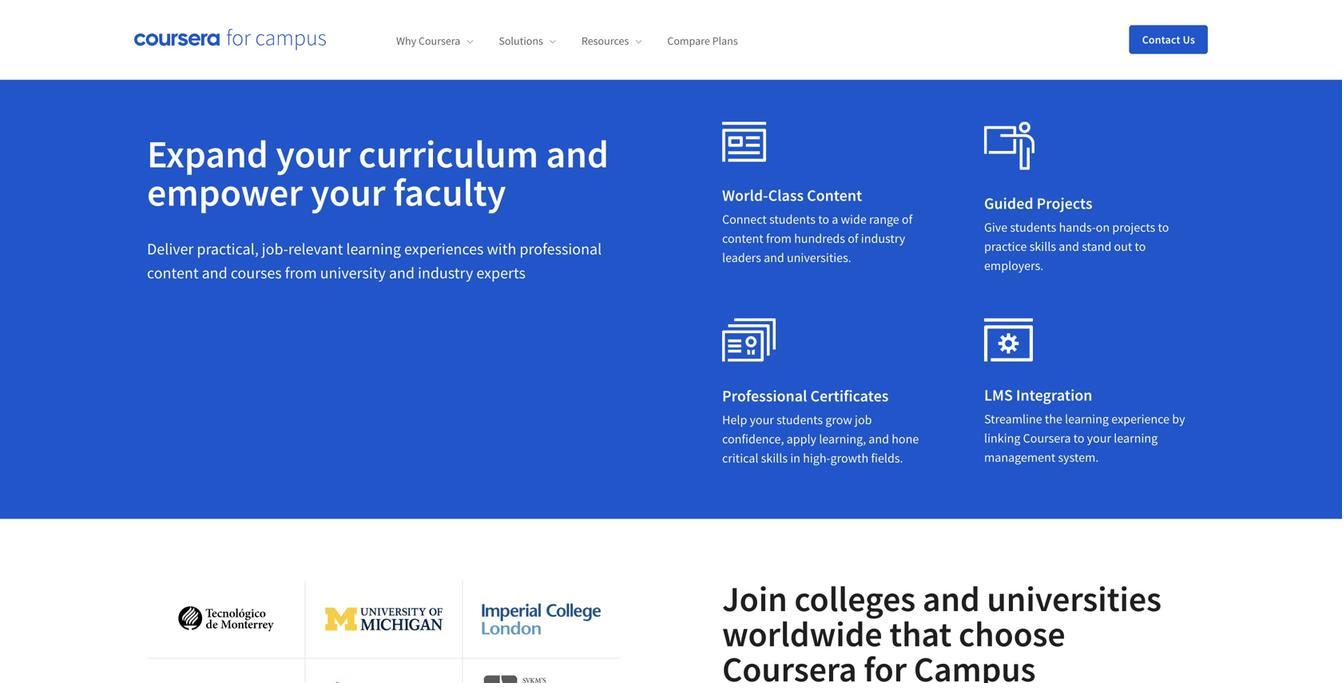 Task type: vqa. For each thing, say whether or not it's contained in the screenshot.
'Financing'
no



Task type: locate. For each thing, give the bounding box(es) containing it.
to up system.
[[1074, 430, 1085, 446]]

0 vertical spatial industry
[[861, 231, 906, 247]]

learning
[[346, 239, 401, 259], [1066, 411, 1109, 427], [1114, 430, 1158, 446]]

0 vertical spatial of
[[902, 211, 913, 227]]

contact us button
[[1130, 25, 1208, 54]]

your
[[276, 130, 351, 178], [311, 168, 386, 216], [750, 412, 774, 428], [1088, 430, 1112, 446]]

0 vertical spatial skills
[[1030, 239, 1057, 255]]

your inside professional certificates help your students grow job confidence, apply learning, and hone critical skills in high-growth fields.
[[750, 412, 774, 428]]

management
[[985, 450, 1056, 466]]

class
[[769, 186, 804, 205]]

industry for and
[[418, 263, 473, 283]]

industry
[[861, 231, 906, 247], [418, 263, 473, 283]]

curriculum
[[359, 130, 539, 178]]

to inside lms integration streamline the learning experience by linking coursera to your learning management system.
[[1074, 430, 1085, 446]]

from inside world-class content connect students to a wide range of content  from hundreds of industry leaders and universities.
[[766, 231, 792, 247]]

in
[[791, 450, 801, 466]]

0 vertical spatial learning
[[346, 239, 401, 259]]

world-class content connect students to a wide range of content  from hundreds of industry leaders and universities.
[[723, 186, 913, 266]]

0 horizontal spatial skills
[[761, 450, 788, 466]]

0 horizontal spatial learning
[[346, 239, 401, 259]]

1 vertical spatial learning
[[1066, 411, 1109, 427]]

confidence,
[[723, 431, 784, 447]]

empower
[[147, 168, 303, 216]]

coursera down "join" in the bottom of the page
[[723, 647, 857, 683]]

that
[[890, 612, 952, 656]]

hands-
[[1059, 219, 1096, 235]]

solutions
[[499, 34, 543, 48]]

choose
[[959, 612, 1066, 656]]

contact
[[1143, 32, 1181, 47]]

2 horizontal spatial learning
[[1114, 430, 1158, 446]]

and inside expand your curriculum and empower your faculty
[[546, 130, 609, 178]]

world-class content image
[[723, 319, 777, 363]]

job
[[855, 412, 872, 428]]

courses
[[231, 263, 282, 283]]

why coursera
[[396, 34, 461, 48]]

1 vertical spatial industry
[[418, 263, 473, 283]]

your inside lms integration streamline the learning experience by linking coursera to your learning management system.
[[1088, 430, 1112, 446]]

why
[[396, 34, 417, 48]]

learning for system.
[[1066, 411, 1109, 427]]

students
[[770, 211, 816, 227], [1011, 219, 1057, 235], [777, 412, 823, 428]]

2 vertical spatial coursera
[[723, 647, 857, 683]]

of
[[902, 211, 913, 227], [848, 231, 859, 247]]

for
[[864, 647, 907, 683]]

1 vertical spatial from
[[285, 263, 317, 283]]

guided projects icon image
[[985, 122, 1035, 170]]

from
[[766, 231, 792, 247], [285, 263, 317, 283]]

students up apply
[[777, 412, 823, 428]]

0 horizontal spatial coursera
[[419, 34, 461, 48]]

1 vertical spatial skills
[[761, 450, 788, 466]]

to right out
[[1135, 239, 1146, 255]]

hundreds
[[795, 231, 846, 247]]

campus
[[914, 647, 1036, 683]]

1 horizontal spatial content
[[723, 231, 764, 247]]

integration icon image
[[985, 319, 1033, 362]]

students up practice
[[1011, 219, 1057, 235]]

expand
[[147, 130, 268, 178]]

world-
[[723, 186, 769, 205]]

compare
[[668, 34, 710, 48]]

compare plans
[[668, 34, 738, 48]]

1 horizontal spatial learning
[[1066, 411, 1109, 427]]

professional certificates help your students grow job confidence, apply learning, and hone critical skills in high-growth fields.
[[723, 386, 919, 466]]

from for relevant
[[285, 263, 317, 283]]

on
[[1096, 219, 1110, 235]]

from inside deliver practical, job-relevant learning experiences with professional content and courses from university and industry experts
[[285, 263, 317, 283]]

job-
[[262, 239, 288, 259]]

industry for of
[[861, 231, 906, 247]]

content up leaders
[[723, 231, 764, 247]]

resources link
[[582, 34, 642, 48]]

solutions link
[[499, 34, 556, 48]]

contact us
[[1143, 32, 1196, 47]]

industry down experiences
[[418, 263, 473, 283]]

1 vertical spatial coursera
[[1024, 430, 1071, 446]]

and inside professional certificates help your students grow job confidence, apply learning, and hone critical skills in high-growth fields.
[[869, 431, 890, 447]]

fields.
[[871, 450, 904, 466]]

2 horizontal spatial coursera
[[1024, 430, 1071, 446]]

wide
[[841, 211, 867, 227]]

university of michigan image
[[325, 608, 443, 631]]

to left a
[[819, 211, 830, 227]]

students inside professional certificates help your students grow job confidence, apply learning, and hone critical skills in high-growth fields.
[[777, 412, 823, 428]]

content inside deliver practical, job-relevant learning experiences with professional content and courses from university and industry experts
[[147, 263, 199, 283]]

connect
[[723, 211, 767, 227]]

coursera down the
[[1024, 430, 1071, 446]]

of down wide
[[848, 231, 859, 247]]

content down 'deliver'
[[147, 263, 199, 283]]

guided projects give students hands-on projects to practice skills and stand out to employers.
[[985, 193, 1170, 274]]

0 horizontal spatial from
[[285, 263, 317, 283]]

students down class
[[770, 211, 816, 227]]

1 horizontal spatial industry
[[861, 231, 906, 247]]

learning inside deliver practical, job-relevant learning experiences with professional content and courses from university and industry experts
[[346, 239, 401, 259]]

coursera
[[419, 34, 461, 48], [1024, 430, 1071, 446], [723, 647, 857, 683]]

industry inside world-class content connect students to a wide range of content  from hundreds of industry leaders and universities.
[[861, 231, 906, 247]]

certificates
[[811, 386, 889, 406]]

to
[[819, 211, 830, 227], [1159, 219, 1170, 235], [1135, 239, 1146, 255], [1074, 430, 1085, 446]]

learning down experience
[[1114, 430, 1158, 446]]

skills
[[1030, 239, 1057, 255], [761, 450, 788, 466]]

0 vertical spatial coursera
[[419, 34, 461, 48]]

1 horizontal spatial coursera
[[723, 647, 857, 683]]

high-
[[803, 450, 831, 466]]

learning right the
[[1066, 411, 1109, 427]]

industry inside deliver practical, job-relevant learning experiences with professional content and courses from university and industry experts
[[418, 263, 473, 283]]

0 horizontal spatial of
[[848, 231, 859, 247]]

1 horizontal spatial from
[[766, 231, 792, 247]]

from down connect
[[766, 231, 792, 247]]

from down relevant at the left
[[285, 263, 317, 283]]

experiences
[[404, 239, 484, 259]]

leaders
[[723, 250, 762, 266]]

manipal university image
[[325, 681, 443, 683]]

learning up 'university' on the left of page
[[346, 239, 401, 259]]

plans
[[713, 34, 738, 48]]

0 horizontal spatial industry
[[418, 263, 473, 283]]

industry down range
[[861, 231, 906, 247]]

1 vertical spatial of
[[848, 231, 859, 247]]

content
[[723, 231, 764, 247], [147, 263, 199, 283]]

employers.
[[985, 258, 1044, 274]]

1 horizontal spatial skills
[[1030, 239, 1057, 255]]

0 vertical spatial from
[[766, 231, 792, 247]]

compare plans link
[[668, 34, 738, 48]]

linking
[[985, 430, 1021, 446]]

0 vertical spatial content
[[723, 231, 764, 247]]

skills up "employers."
[[1030, 239, 1057, 255]]

universities.
[[787, 250, 852, 266]]

of right range
[[902, 211, 913, 227]]

and
[[546, 130, 609, 178], [1059, 239, 1080, 255], [764, 250, 785, 266], [202, 263, 228, 283], [389, 263, 415, 283], [869, 431, 890, 447], [923, 577, 980, 621]]

coursera right why
[[419, 34, 461, 48]]

skills left in
[[761, 450, 788, 466]]

hone
[[892, 431, 919, 447]]

students inside world-class content connect students to a wide range of content  from hundreds of industry leaders and universities.
[[770, 211, 816, 227]]

1 vertical spatial content
[[147, 263, 199, 283]]

0 horizontal spatial content
[[147, 263, 199, 283]]

stand
[[1082, 239, 1112, 255]]



Task type: describe. For each thing, give the bounding box(es) containing it.
to inside world-class content connect students to a wide range of content  from hundreds of industry leaders and universities.
[[819, 211, 830, 227]]

join colleges and universities worldwide that choose coursera for campus
[[723, 577, 1162, 683]]

universities
[[987, 577, 1162, 621]]

a
[[832, 211, 839, 227]]

professional
[[520, 239, 602, 259]]

university
[[320, 263, 386, 283]]

coursera inside lms integration streamline the learning experience by linking coursera to your learning management system.
[[1024, 430, 1071, 446]]

the
[[1045, 411, 1063, 427]]

lms integration streamline the learning experience by linking coursera to your learning management system.
[[985, 385, 1186, 466]]

relevant
[[288, 239, 343, 259]]

students inside guided projects give students hands-on projects to practice skills and stand out to employers.
[[1011, 219, 1057, 235]]

to right projects
[[1159, 219, 1170, 235]]

from for connect
[[766, 231, 792, 247]]

faculty
[[393, 168, 506, 216]]

icon website image
[[723, 122, 767, 162]]

experience
[[1112, 411, 1170, 427]]

us
[[1183, 32, 1196, 47]]

join
[[723, 577, 788, 621]]

by
[[1173, 411, 1186, 427]]

content
[[807, 186, 863, 205]]

deliver practical, job-relevant learning experiences with professional content and courses from university and industry experts
[[147, 239, 602, 283]]

expand your curriculum and empower your faculty
[[147, 130, 609, 216]]

projects
[[1037, 193, 1093, 213]]

imperial college london image
[[482, 604, 601, 635]]

nmims image
[[482, 676, 601, 683]]

deliver
[[147, 239, 194, 259]]

lms
[[985, 385, 1013, 405]]

content inside world-class content connect students to a wide range of content  from hundreds of industry leaders and universities.
[[723, 231, 764, 247]]

critical
[[723, 450, 759, 466]]

colleges
[[795, 577, 916, 621]]

coursera inside join colleges and universities worldwide that choose coursera for campus
[[723, 647, 857, 683]]

range
[[870, 211, 900, 227]]

coursera for campus image
[[134, 29, 326, 51]]

practical,
[[197, 239, 259, 259]]

and inside join colleges and universities worldwide that choose coursera for campus
[[923, 577, 980, 621]]

skills inside professional certificates help your students grow job confidence, apply learning, and hone critical skills in high-growth fields.
[[761, 450, 788, 466]]

streamline
[[985, 411, 1043, 427]]

why coursera link
[[396, 34, 473, 48]]

integration
[[1017, 385, 1093, 405]]

apply
[[787, 431, 817, 447]]

and inside world-class content connect students to a wide range of content  from hundreds of industry leaders and universities.
[[764, 250, 785, 266]]

skills inside guided projects give students hands-on projects to practice skills and stand out to employers.
[[1030, 239, 1057, 255]]

give
[[985, 219, 1008, 235]]

learning for and
[[346, 239, 401, 259]]

practice
[[985, 239, 1027, 255]]

tecnológico de monterrey image
[[167, 607, 286, 632]]

students for certificates
[[777, 412, 823, 428]]

resources
[[582, 34, 629, 48]]

learning,
[[819, 431, 866, 447]]

out
[[1115, 239, 1133, 255]]

help
[[723, 412, 748, 428]]

growth
[[831, 450, 869, 466]]

professional
[[723, 386, 808, 406]]

guided
[[985, 193, 1034, 213]]

worldwide
[[723, 612, 883, 656]]

students for class
[[770, 211, 816, 227]]

system.
[[1059, 450, 1099, 466]]

2 vertical spatial learning
[[1114, 430, 1158, 446]]

1 horizontal spatial of
[[902, 211, 913, 227]]

projects
[[1113, 219, 1156, 235]]

and inside guided projects give students hands-on projects to practice skills and stand out to employers.
[[1059, 239, 1080, 255]]

with
[[487, 239, 517, 259]]

grow
[[826, 412, 853, 428]]

experts
[[477, 263, 526, 283]]



